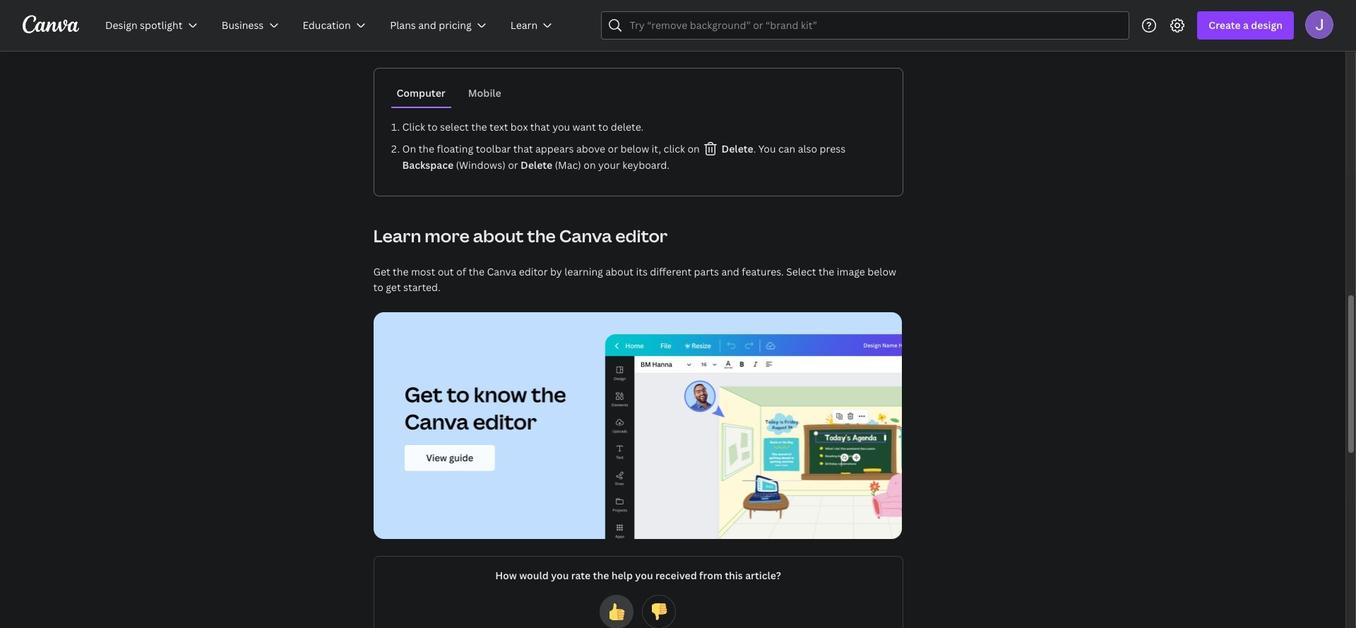 Task type: vqa. For each thing, say whether or not it's contained in the screenshot.
TOP LEVEL NAVIGATION element
yes



Task type: locate. For each thing, give the bounding box(es) containing it.
jacob simon image
[[1306, 10, 1334, 39]]

top level navigation element
[[96, 11, 568, 40]]

view the guide on getting to know the canva editor image
[[373, 312, 902, 539]]



Task type: describe. For each thing, give the bounding box(es) containing it.
Search term: search field
[[630, 12, 1121, 39]]



